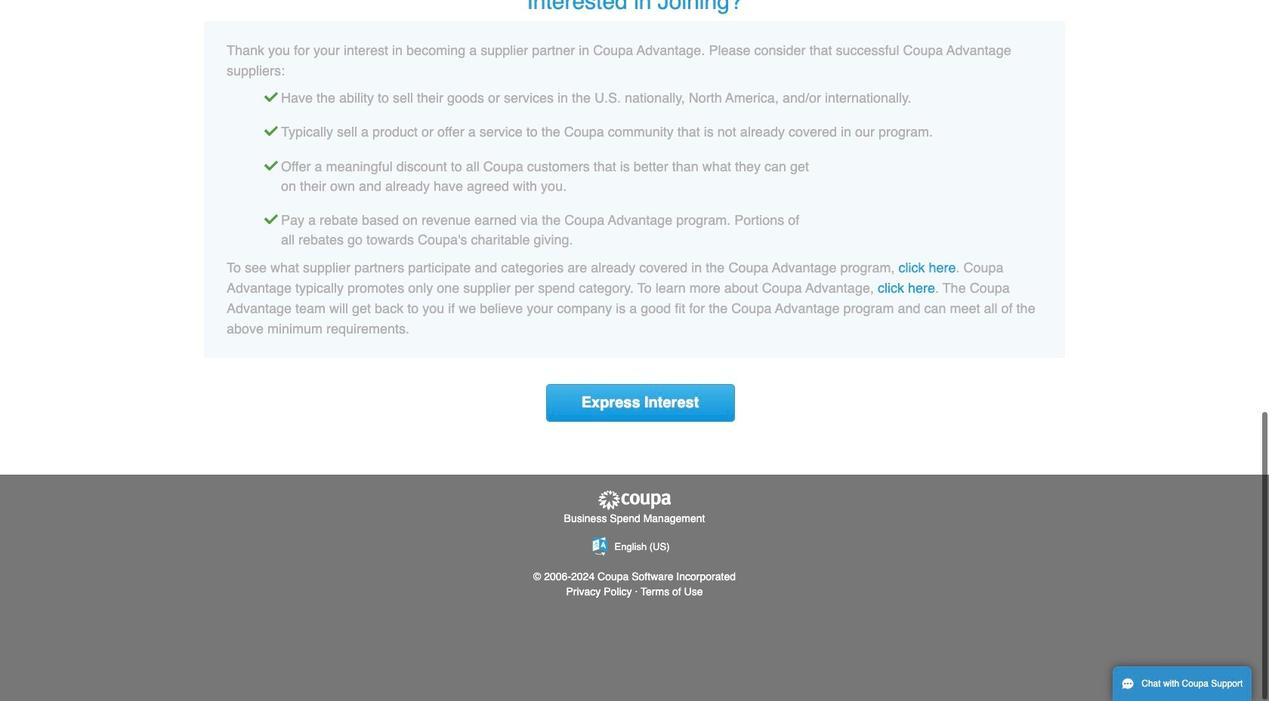 Task type: locate. For each thing, give the bounding box(es) containing it.
coupa supplier portal image
[[597, 490, 672, 512]]

2 vertical spatial select image
[[264, 211, 278, 225]]

0 vertical spatial select image
[[264, 123, 278, 136]]

3 select image from the top
[[264, 211, 278, 225]]

select image
[[264, 88, 278, 102]]

select image
[[264, 123, 278, 136], [264, 157, 278, 171], [264, 211, 278, 225]]

1 select image from the top
[[264, 123, 278, 136]]

1 vertical spatial select image
[[264, 157, 278, 171]]



Task type: vqa. For each thing, say whether or not it's contained in the screenshot.
Coupa Supplier Portal IMAGE on the bottom of page
yes



Task type: describe. For each thing, give the bounding box(es) containing it.
2 select image from the top
[[264, 157, 278, 171]]



